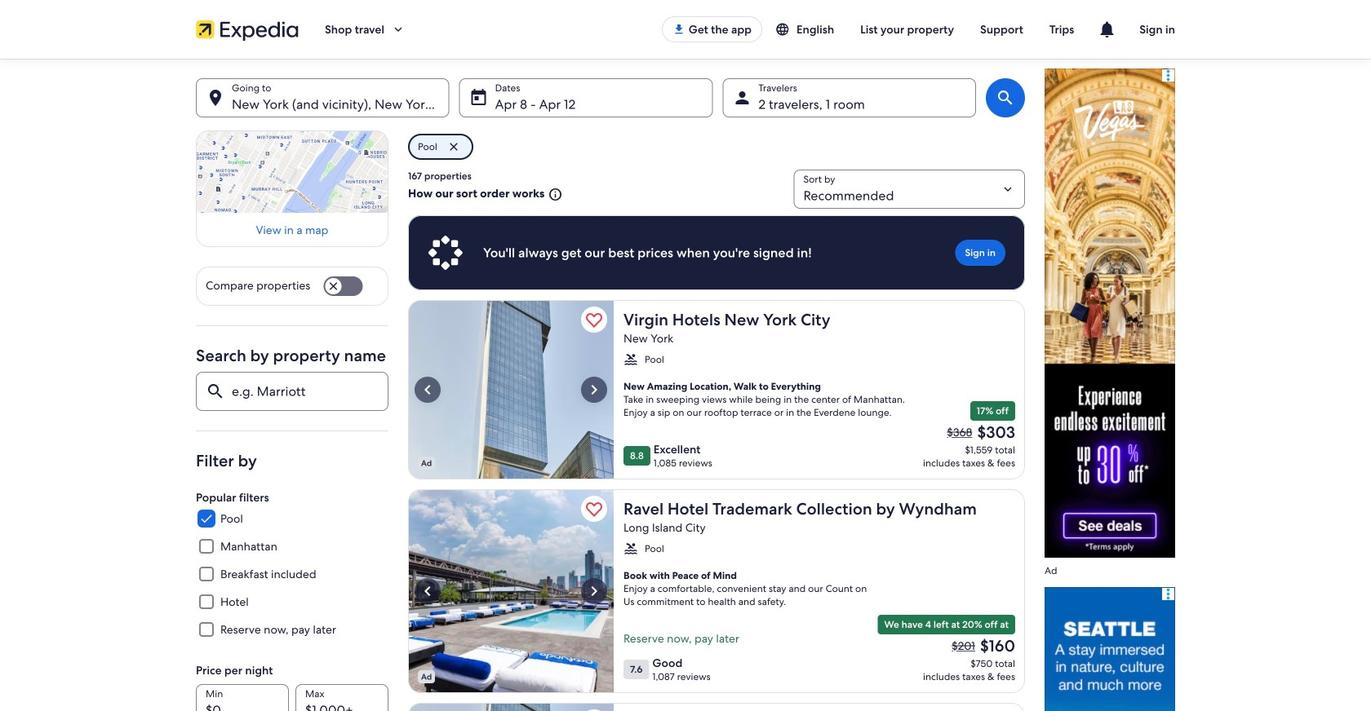 Task type: vqa. For each thing, say whether or not it's contained in the screenshot.
first 'exterior' IMAGE from the bottom
yes



Task type: locate. For each thing, give the bounding box(es) containing it.
1 vertical spatial small image
[[545, 187, 563, 202]]

0 vertical spatial exterior image
[[408, 300, 614, 480]]

1 horizontal spatial small image
[[624, 353, 638, 367]]

2 horizontal spatial small image
[[776, 22, 797, 37]]

2 exterior image from the top
[[408, 704, 614, 712]]

show previous image for virgin hotels new york city image
[[418, 380, 438, 400]]

show next image for virgin hotels new york city image
[[585, 380, 604, 400]]

$1,000 and above, Maximum, Price per night text field
[[296, 685, 389, 712]]

download the app button image
[[673, 23, 686, 36]]

small image
[[776, 22, 797, 37], [545, 187, 563, 202], [624, 353, 638, 367]]

1 exterior image from the top
[[408, 300, 614, 480]]

pool image
[[408, 490, 614, 694]]

exterior image
[[408, 300, 614, 480], [408, 704, 614, 712]]

1 vertical spatial exterior image
[[408, 704, 614, 712]]



Task type: describe. For each thing, give the bounding box(es) containing it.
communication center icon image
[[1097, 20, 1117, 39]]

trailing image
[[391, 22, 406, 37]]

expedia logo image
[[196, 18, 299, 41]]

0 vertical spatial small image
[[776, 22, 797, 37]]

0 horizontal spatial small image
[[545, 187, 563, 202]]

small image
[[624, 542, 638, 557]]

search image
[[996, 88, 1016, 108]]

2 vertical spatial small image
[[624, 353, 638, 367]]

show next image for ravel hotel trademark collection by wyndham image
[[585, 582, 604, 602]]

static map image image
[[196, 131, 389, 213]]

show previous image for ravel hotel trademark collection by wyndham image
[[418, 582, 438, 602]]

$0, Minimum, Price per night text field
[[196, 685, 289, 712]]



